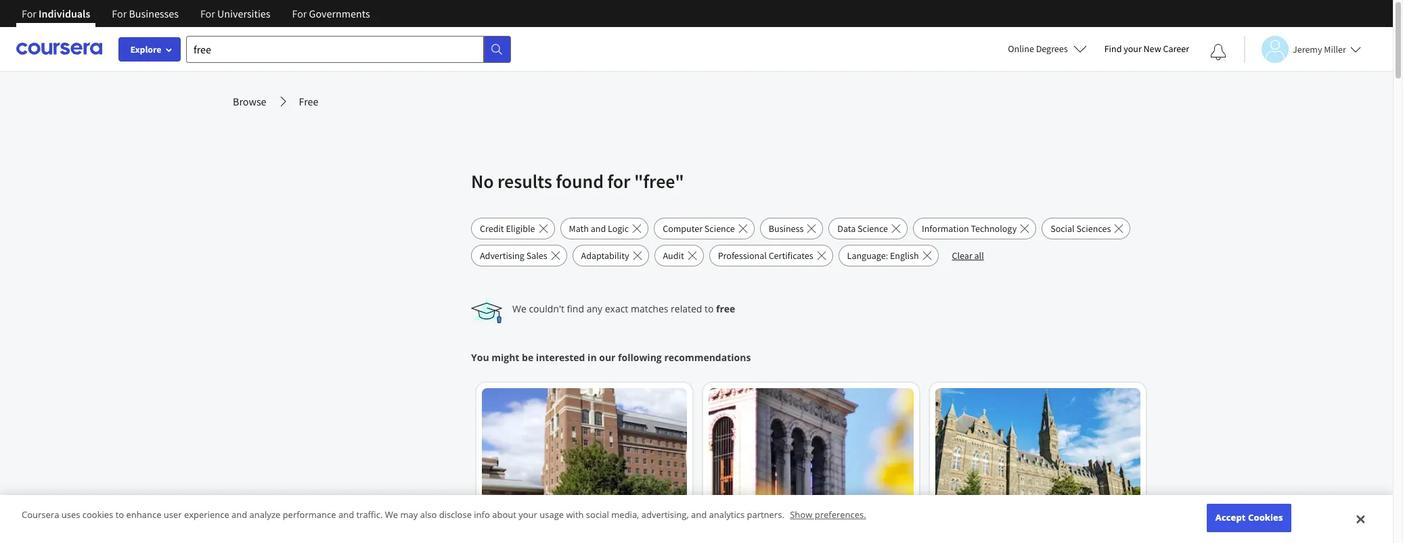 Task type: vqa. For each thing, say whether or not it's contained in the screenshot.
Information Technology button
yes



Task type: describe. For each thing, give the bounding box(es) containing it.
coursera
[[22, 509, 59, 522]]

advertising
[[480, 250, 525, 262]]

clear
[[952, 250, 973, 262]]

traffic.
[[356, 509, 383, 522]]

disclose
[[439, 509, 472, 522]]

university of michigan
[[510, 519, 598, 531]]

online degrees button
[[997, 34, 1098, 64]]

exact
[[605, 302, 628, 315]]

university for university of michigan
[[510, 519, 550, 531]]

online degrees
[[1008, 43, 1068, 55]]

professional
[[718, 250, 767, 262]]

no results found for "free"
[[471, 169, 684, 194]]

university for university of california, berkeley
[[737, 519, 777, 531]]

universities
[[217, 7, 270, 20]]

find
[[567, 302, 584, 315]]

audit button
[[654, 245, 704, 267]]

for universities
[[200, 7, 270, 20]]

governments
[[309, 7, 370, 20]]

jeremy miller
[[1293, 43, 1347, 55]]

for for universities
[[200, 7, 215, 20]]

browse link
[[233, 93, 266, 110]]

online
[[1008, 43, 1034, 55]]

english
[[890, 250, 919, 262]]

coursera image
[[16, 38, 102, 60]]

computer
[[663, 223, 703, 235]]

1 vertical spatial we
[[385, 509, 398, 522]]

explore
[[130, 43, 161, 56]]

logic
[[608, 223, 629, 235]]

science for data science
[[858, 223, 888, 235]]

degrees
[[1036, 43, 1068, 55]]

related
[[671, 302, 702, 315]]

computer science button
[[654, 218, 755, 240]]

accept cookies
[[1216, 512, 1283, 524]]

data science
[[838, 223, 888, 235]]

language:
[[847, 250, 888, 262]]

following
[[618, 351, 662, 364]]

for for businesses
[[112, 7, 127, 20]]

sales
[[526, 250, 547, 262]]

math
[[569, 223, 589, 235]]

for
[[608, 169, 631, 194]]

recommendations
[[664, 351, 751, 364]]

and left analyze on the bottom left of page
[[232, 509, 247, 522]]

analytics
[[709, 509, 745, 522]]

clear all button
[[944, 245, 992, 267]]

advertising sales button
[[471, 245, 567, 267]]

our
[[599, 351, 616, 364]]

individuals
[[39, 7, 90, 20]]

credit eligible
[[480, 223, 535, 235]]

adaptability
[[581, 250, 629, 262]]

business button
[[760, 218, 823, 240]]

user
[[164, 509, 182, 522]]

for governments
[[292, 7, 370, 20]]

credit
[[480, 223, 504, 235]]

uses
[[61, 509, 80, 522]]

show
[[790, 509, 813, 522]]

explore button
[[118, 37, 181, 62]]

eligible
[[506, 223, 535, 235]]

for individuals
[[22, 7, 90, 20]]

california,
[[789, 519, 830, 531]]

career
[[1163, 43, 1190, 55]]

business
[[769, 223, 804, 235]]

no
[[471, 169, 494, 194]]

accept cookies button
[[1207, 505, 1292, 533]]

accept
[[1216, 512, 1246, 524]]

1 horizontal spatial to
[[705, 302, 714, 315]]

be
[[522, 351, 534, 364]]

might
[[492, 351, 520, 364]]

What do you want to learn? text field
[[186, 36, 484, 63]]

language: english button
[[839, 245, 939, 267]]

information technology button
[[913, 218, 1037, 240]]

found
[[556, 169, 604, 194]]

language: english
[[847, 250, 919, 262]]

certificates
[[769, 250, 814, 262]]

of for michigan
[[552, 519, 560, 531]]



Task type: locate. For each thing, give the bounding box(es) containing it.
your
[[1124, 43, 1142, 55], [519, 509, 537, 522]]

social sciences
[[1051, 223, 1111, 235]]

help center image
[[1358, 508, 1374, 525]]

of
[[552, 519, 560, 531], [779, 519, 787, 531]]

sciences
[[1077, 223, 1111, 235]]

berkeley
[[831, 519, 866, 531]]

science up professional
[[705, 223, 735, 235]]

1 vertical spatial your
[[519, 509, 537, 522]]

0 horizontal spatial science
[[705, 223, 735, 235]]

2 of from the left
[[779, 519, 787, 531]]

adaptability button
[[572, 245, 649, 267]]

info
[[474, 509, 490, 522]]

1 for from the left
[[22, 7, 36, 20]]

4 for from the left
[[292, 7, 307, 20]]

and left analytics
[[691, 509, 707, 522]]

data
[[838, 223, 856, 235]]

math and logic button
[[560, 218, 649, 240]]

university left with
[[510, 519, 550, 531]]

2 for from the left
[[112, 7, 127, 20]]

for
[[22, 7, 36, 20], [112, 7, 127, 20], [200, 7, 215, 20], [292, 7, 307, 20]]

social
[[586, 509, 609, 522]]

science for computer science
[[705, 223, 735, 235]]

of left with
[[552, 519, 560, 531]]

university of california, berkeley
[[737, 519, 866, 531]]

information
[[922, 223, 969, 235]]

matches
[[631, 302, 669, 315]]

show preferences. link
[[790, 509, 866, 522]]

find
[[1105, 43, 1122, 55]]

cookies
[[82, 509, 113, 522]]

media,
[[612, 509, 639, 522]]

interested
[[536, 351, 585, 364]]

miller
[[1324, 43, 1347, 55]]

audit
[[663, 250, 684, 262]]

1 horizontal spatial we
[[513, 302, 527, 315]]

we left may
[[385, 509, 398, 522]]

and inside button
[[591, 223, 606, 235]]

2 science from the left
[[858, 223, 888, 235]]

1 horizontal spatial science
[[858, 223, 888, 235]]

browse
[[233, 95, 266, 108]]

new
[[1144, 43, 1162, 55]]

for for individuals
[[22, 7, 36, 20]]

for businesses
[[112, 7, 179, 20]]

1 science from the left
[[705, 223, 735, 235]]

couldn't
[[529, 302, 565, 315]]

0 horizontal spatial university
[[510, 519, 550, 531]]

1 horizontal spatial your
[[1124, 43, 1142, 55]]

in
[[588, 351, 597, 364]]

professional certificates button
[[709, 245, 833, 267]]

social
[[1051, 223, 1075, 235]]

1 vertical spatial to
[[116, 509, 124, 522]]

and left traffic.
[[338, 509, 354, 522]]

also
[[420, 509, 437, 522]]

for for governments
[[292, 7, 307, 20]]

advertising sales
[[480, 250, 547, 262]]

clear all
[[952, 250, 984, 262]]

1 horizontal spatial of
[[779, 519, 787, 531]]

results
[[498, 169, 552, 194]]

we
[[513, 302, 527, 315], [385, 509, 398, 522]]

1 university from the left
[[510, 519, 550, 531]]

for left universities
[[200, 7, 215, 20]]

any
[[587, 302, 603, 315]]

with
[[566, 509, 584, 522]]

for left governments
[[292, 7, 307, 20]]

science right data
[[858, 223, 888, 235]]

university left show
[[737, 519, 777, 531]]

computer science
[[663, 223, 735, 235]]

show notifications image
[[1211, 44, 1227, 60]]

of for california,
[[779, 519, 787, 531]]

performance
[[283, 509, 336, 522]]

for left individuals
[[22, 7, 36, 20]]

your right about
[[519, 509, 537, 522]]

your right "find"
[[1124, 43, 1142, 55]]

usage
[[540, 509, 564, 522]]

for left 'businesses'
[[112, 7, 127, 20]]

professional certificates
[[718, 250, 814, 262]]

information technology
[[922, 223, 1017, 235]]

0 horizontal spatial we
[[385, 509, 398, 522]]

math and logic
[[569, 223, 629, 235]]

experience
[[184, 509, 229, 522]]

3 for from the left
[[200, 7, 215, 20]]

0 vertical spatial to
[[705, 302, 714, 315]]

None search field
[[186, 36, 511, 63]]

0 vertical spatial we
[[513, 302, 527, 315]]

and right math
[[591, 223, 606, 235]]

you might be interested in our following recommendations
[[471, 351, 751, 364]]

businesses
[[129, 7, 179, 20]]

1 horizontal spatial university
[[737, 519, 777, 531]]

to left free
[[705, 302, 714, 315]]

we left couldn't at the left of page
[[513, 302, 527, 315]]

banner navigation
[[11, 0, 381, 37]]

to
[[705, 302, 714, 315], [116, 509, 124, 522]]

0 horizontal spatial your
[[519, 509, 537, 522]]

michigan
[[562, 519, 598, 531]]

0 horizontal spatial to
[[116, 509, 124, 522]]

2 university from the left
[[737, 519, 777, 531]]

advertising,
[[642, 509, 689, 522]]

jeremy miller button
[[1244, 36, 1361, 63]]

partners.
[[747, 509, 785, 522]]

free
[[299, 95, 318, 108]]

all
[[975, 250, 984, 262]]

find your new career
[[1105, 43, 1190, 55]]

0 horizontal spatial of
[[552, 519, 560, 531]]

data science button
[[829, 218, 908, 240]]

"free"
[[634, 169, 684, 194]]

technology
[[971, 223, 1017, 235]]

1 of from the left
[[552, 519, 560, 531]]

preferences.
[[815, 509, 866, 522]]

credit eligible button
[[471, 218, 555, 240]]

of left show
[[779, 519, 787, 531]]

jeremy
[[1293, 43, 1323, 55]]

analyze
[[250, 509, 280, 522]]

we couldn't find any exact matches related to free
[[513, 302, 736, 315]]

0 vertical spatial your
[[1124, 43, 1142, 55]]

about
[[492, 509, 516, 522]]

default results icon image
[[471, 297, 502, 324]]

find your new career link
[[1098, 41, 1196, 58]]

to right cookies
[[116, 509, 124, 522]]

free
[[716, 302, 736, 315]]

coursera uses cookies to enhance user experience and analyze performance and traffic. we may also disclose info about your usage with social media, advertising, and analytics partners. show preferences.
[[22, 509, 866, 522]]



